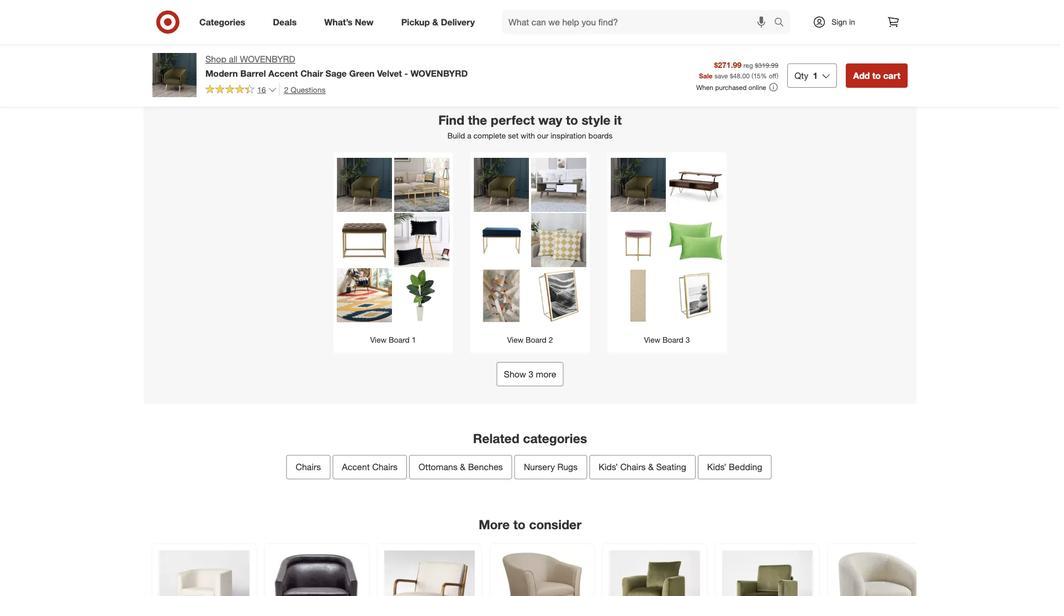 Task type: locate. For each thing, give the bounding box(es) containing it.
yaheetech upholstered armchair accent barrel chair ivory image
[[835, 551, 926, 597]]

$271.99
[[715, 60, 742, 70]]

1 modern barrel accent chair sage green velvet - wovenbyrd image from the left
[[337, 158, 392, 213]]

1 right qty on the right
[[813, 70, 818, 81]]

beige/brown solid woven runner 2'4"x12' - safavieh image
[[611, 268, 666, 324]]

add to cart
[[164, 13, 200, 21], [277, 13, 312, 21], [390, 13, 425, 21], [502, 13, 538, 21], [615, 13, 651, 21], [728, 13, 763, 21], [840, 13, 876, 21], [854, 70, 901, 81]]

1 vertical spatial 2
[[549, 335, 553, 345]]

wovenbyrd up barrel
[[240, 54, 295, 65]]

2 modern barrel accent chair sage green velvet - wovenbyrd image from the left
[[474, 158, 529, 213]]

15
[[754, 71, 761, 80]]

0 vertical spatial accent
[[269, 68, 298, 79]]

48&#34; moreno solid mango wood lift top coffee table umber brown - wyndenhall image
[[669, 158, 724, 213]]

1 vertical spatial accent
[[342, 462, 370, 473]]

3 down the wire frame matte gold - stonebriar collection image
[[686, 335, 690, 345]]

accent up "2 questions" link
[[269, 68, 298, 79]]

0 horizontal spatial 2
[[284, 85, 289, 94]]

0 vertical spatial 2
[[284, 85, 289, 94]]

0 horizontal spatial kids'
[[599, 462, 618, 473]]

1 view from the left
[[370, 335, 387, 345]]

1 kids' from the left
[[599, 462, 618, 473]]

1 horizontal spatial &
[[460, 462, 466, 473]]

elroy accent chair with wooden legs - threshold™ designed with studio mcgee image
[[610, 551, 701, 597]]

2 horizontal spatial modern barrel accent chair sage green velvet - wovenbyrd image
[[611, 158, 666, 213]]

set
[[508, 131, 519, 141]]

chairs for kids' chairs & seating
[[621, 462, 646, 473]]

&
[[433, 17, 439, 27], [460, 462, 466, 473], [649, 462, 654, 473]]

2 chairs from the left
[[372, 462, 398, 473]]

purchased
[[716, 83, 747, 91]]

0 vertical spatial wovenbyrd
[[240, 54, 295, 65]]

questions
[[291, 85, 326, 94]]

3 chairs from the left
[[621, 462, 646, 473]]

& inside pickup & delivery link
[[433, 17, 439, 27]]

when
[[697, 83, 714, 91]]

accent right chairs link
[[342, 462, 370, 473]]

board for 2
[[526, 335, 547, 345]]

0 horizontal spatial 1
[[412, 335, 416, 345]]

1 board from the left
[[389, 335, 410, 345]]

3 modern barrel accent chair sage green velvet - wovenbyrd image from the left
[[611, 158, 666, 213]]

view down beige/brown solid woven runner 2'4"x12' - safavieh image
[[644, 335, 661, 345]]

consider
[[529, 518, 582, 533]]

view board 1
[[370, 335, 416, 345]]

kids' inside "link"
[[708, 462, 727, 473]]

add
[[164, 13, 177, 21], [277, 13, 289, 21], [390, 13, 402, 21], [502, 13, 515, 21], [615, 13, 628, 21], [728, 13, 740, 21], [840, 13, 853, 21], [854, 70, 871, 81]]

1 horizontal spatial chairs
[[372, 462, 398, 473]]

3 view from the left
[[644, 335, 661, 345]]

0 horizontal spatial chairs
[[296, 462, 321, 473]]

& inside kids' chairs & seating link
[[649, 462, 654, 473]]

kids' chairs & seating link
[[590, 456, 696, 480]]

1 horizontal spatial accent
[[342, 462, 370, 473]]

add to cart button
[[159, 8, 205, 26], [272, 8, 317, 26], [385, 8, 430, 26], [497, 8, 543, 26], [610, 8, 655, 26], [723, 8, 768, 26], [835, 8, 881, 26], [847, 63, 908, 88]]

show 3 more
[[504, 369, 557, 380]]

2 horizontal spatial chairs
[[621, 462, 646, 473]]

board down the "nearly natural 4.5' travelers palm artificial tree in white planter" image
[[389, 335, 410, 345]]

kids'
[[599, 462, 618, 473], [708, 462, 727, 473]]

3 board from the left
[[663, 335, 684, 345]]

it
[[614, 112, 622, 128]]

0 horizontal spatial wovenbyrd
[[240, 54, 295, 65]]

unique bargains velvet modern solid couch sofa home decorative pillow covers green 12" x 20" 2 pcs image
[[669, 213, 724, 268]]

& left seating
[[649, 462, 654, 473]]

online
[[749, 83, 767, 91]]

kids' left bedding
[[708, 462, 727, 473]]

kids' bedding link
[[698, 456, 772, 480]]

to
[[179, 13, 185, 21], [291, 13, 298, 21], [404, 13, 410, 21], [517, 13, 523, 21], [629, 13, 636, 21], [742, 13, 748, 21], [855, 13, 861, 21], [873, 70, 881, 81], [566, 112, 578, 128], [514, 518, 526, 533]]

3 left more
[[529, 369, 534, 380]]

2 view from the left
[[507, 335, 524, 345]]

1 horizontal spatial 3
[[686, 335, 690, 345]]

1 horizontal spatial 1
[[813, 70, 818, 81]]

2 horizontal spatial view
[[644, 335, 661, 345]]

kids' right "rugs"
[[599, 462, 618, 473]]

new
[[355, 17, 374, 27]]

board down the wire frame matte gold - stonebriar collection image
[[663, 335, 684, 345]]

search button
[[770, 10, 796, 36]]

& right pickup
[[433, 17, 439, 27]]

%
[[761, 71, 768, 80]]

1 down the "nearly natural 4.5' travelers palm artificial tree in white planter" image
[[412, 335, 416, 345]]

nursery
[[524, 462, 555, 473]]

the
[[468, 112, 488, 128]]

wovenbyrd right -
[[411, 68, 468, 79]]

find the perfect way to style it build a complete set with our inspiration boards
[[439, 112, 622, 141]]

2 kids' from the left
[[708, 462, 727, 473]]

to inside find the perfect way to style it build a complete set with our inspiration boards
[[566, 112, 578, 128]]

24&#34; button tufted metal ottoman light brown faux leather - wovenbyrd image
[[337, 213, 392, 268]]

1 vertical spatial wovenbyrd
[[411, 68, 468, 79]]

way
[[539, 112, 563, 128]]

view
[[370, 335, 387, 345], [507, 335, 524, 345], [644, 335, 661, 345]]

wovenbyrd
[[240, 54, 295, 65], [411, 68, 468, 79]]

0 horizontal spatial accent
[[269, 68, 298, 79]]

1 horizontal spatial modern barrel accent chair sage green velvet - wovenbyrd image
[[474, 158, 529, 213]]

& inside ottomans & benches 'link'
[[460, 462, 466, 473]]

2 questions
[[284, 85, 326, 94]]

our
[[538, 131, 549, 141]]

chairs inside kids' chairs & seating link
[[621, 462, 646, 473]]

sale
[[700, 71, 713, 80]]

30.5" decorative pillowtop ottoman - wovenbyrd image
[[474, 213, 529, 268]]

2 board from the left
[[526, 335, 547, 345]]

1 horizontal spatial 2
[[549, 335, 553, 345]]

& left benches
[[460, 462, 466, 473]]

benches
[[468, 462, 503, 473]]

accent
[[269, 68, 298, 79], [342, 462, 370, 473]]

chairs inside accent chairs link
[[372, 462, 398, 473]]

view down "7&#39;x7&#39; round holden geometric design area rug ivory/multi round - safavieh" image
[[370, 335, 387, 345]]

chair
[[301, 68, 323, 79]]

categories link
[[190, 10, 259, 34]]

more
[[536, 369, 557, 380]]

kids' for kids' bedding
[[708, 462, 727, 473]]

what's new link
[[315, 10, 388, 34]]

2 horizontal spatial &
[[649, 462, 654, 473]]

ottomans & benches link
[[409, 456, 513, 480]]

1 horizontal spatial view
[[507, 335, 524, 345]]

accent chairs link
[[333, 456, 407, 480]]

0 horizontal spatial modern barrel accent chair sage green velvet - wovenbyrd image
[[337, 158, 392, 213]]

48.00
[[734, 71, 750, 80]]

0 horizontal spatial view
[[370, 335, 387, 345]]

board
[[389, 335, 410, 345], [526, 335, 547, 345], [663, 335, 684, 345]]

modern barrel accent chair sage green velvet - wovenbyrd image for view board 2
[[474, 158, 529, 213]]

1
[[813, 70, 818, 81], [412, 335, 416, 345]]

chairs
[[296, 462, 321, 473], [372, 462, 398, 473], [621, 462, 646, 473]]

1 horizontal spatial wovenbyrd
[[411, 68, 468, 79]]

1 horizontal spatial board
[[526, 335, 547, 345]]

modern barrel accent chair sage green velvet - wovenbyrd image
[[337, 158, 392, 213], [474, 158, 529, 213], [611, 158, 666, 213]]

cart
[[187, 13, 200, 21], [299, 13, 312, 21], [412, 13, 425, 21], [525, 13, 538, 21], [638, 13, 651, 21], [750, 13, 763, 21], [863, 13, 876, 21], [884, 70, 901, 81]]

2 questions link
[[279, 83, 326, 96]]

1 vertical spatial 1
[[412, 335, 416, 345]]

related categories
[[473, 431, 587, 446]]

related
[[473, 431, 520, 446]]

0 horizontal spatial &
[[433, 17, 439, 27]]

1 chairs from the left
[[296, 462, 321, 473]]

2 up more
[[549, 335, 553, 345]]

4&#39;x6&#39; gray abstract loomed area rug - safavieh image
[[474, 268, 529, 324]]

1 horizontal spatial kids'
[[708, 462, 727, 473]]

0 horizontal spatial 3
[[529, 369, 534, 380]]

off
[[769, 71, 777, 80]]

0 horizontal spatial board
[[389, 335, 410, 345]]

2 left questions
[[284, 85, 289, 94]]

board up show 3 more on the bottom
[[526, 335, 547, 345]]

view up show
[[507, 335, 524, 345]]

style
[[582, 112, 611, 128]]

velvet
[[377, 68, 402, 79]]

2 horizontal spatial board
[[663, 335, 684, 345]]

metal two-tier glass top gold coffee table - henn&hart image
[[394, 158, 450, 213]]



Task type: describe. For each thing, give the bounding box(es) containing it.
complete
[[474, 131, 506, 141]]

& for delivery
[[433, 17, 439, 27]]

more to consider
[[479, 518, 582, 533]]

chairs for accent chairs
[[372, 462, 398, 473]]

reg
[[744, 61, 754, 69]]

more
[[479, 518, 510, 533]]

sign
[[832, 17, 848, 27]]

shop all wovenbyrd modern barrel accent chair sage green velvet - wovenbyrd
[[206, 54, 468, 79]]

deals
[[273, 17, 297, 27]]

0 vertical spatial 3
[[686, 335, 690, 345]]

nursery rugs link
[[515, 456, 587, 480]]

-
[[405, 68, 408, 79]]

1 vertical spatial 3
[[529, 369, 534, 380]]

sign in link
[[804, 10, 873, 34]]

show 3 more button
[[497, 362, 564, 387]]

image of modern barrel accent chair sage green velvet - wovenbyrd image
[[152, 53, 197, 97]]

show
[[504, 369, 526, 380]]

kids' for kids' chairs & seating
[[599, 462, 618, 473]]

$319.99
[[755, 61, 779, 69]]

chairs inside chairs link
[[296, 462, 321, 473]]

build
[[448, 131, 465, 141]]

boards
[[589, 131, 613, 141]]

ottomans & benches
[[419, 462, 503, 473]]

nursery rugs
[[524, 462, 578, 473]]

accent chairs
[[342, 462, 398, 473]]

view board 3 button
[[608, 152, 727, 354]]

trinity 2 pieces velvet throw pillow covers with pom pom design, black, 12 x 20 inches image
[[394, 213, 450, 268]]

vernon upholstered barrel accent chair - threshold™ designed with studio mcgee image
[[159, 551, 250, 597]]

all
[[229, 54, 238, 65]]

$271.99 reg $319.99 sale save $ 48.00 ( 15 % off )
[[700, 60, 779, 80]]

ottomans
[[419, 462, 458, 473]]

categories
[[199, 17, 245, 27]]

seating
[[657, 462, 687, 473]]

view board 2 button
[[471, 152, 590, 354]]

view for view board 3
[[644, 335, 661, 345]]

pickup & delivery link
[[392, 10, 489, 34]]

bellfield fully upholstered accent chair - threshold™ designed with studio mcgee image
[[723, 551, 813, 597]]

$
[[730, 71, 734, 80]]

(
[[752, 71, 754, 80]]

chairs link
[[286, 456, 331, 480]]

2 inside button
[[549, 335, 553, 345]]

view board 1 button
[[334, 152, 453, 354]]

categories
[[523, 431, 587, 446]]

barrel
[[240, 68, 266, 79]]

green
[[349, 68, 375, 79]]

when purchased online
[[697, 83, 767, 91]]

modern barrel accent chair sage green velvet - wovenbyrd image for view board 3
[[611, 158, 666, 213]]

bedding
[[729, 462, 763, 473]]

16
[[257, 85, 266, 94]]

qty 1
[[795, 70, 818, 81]]

a
[[468, 131, 472, 141]]

delivery
[[441, 17, 475, 27]]

what's
[[324, 17, 353, 27]]

find
[[439, 112, 465, 128]]

board for 1
[[389, 335, 410, 345]]

view board 3
[[644, 335, 690, 345]]

& for benches
[[460, 462, 466, 473]]

pickup
[[401, 17, 430, 27]]

shop
[[206, 54, 226, 65]]

rugs
[[558, 462, 578, 473]]

perfect
[[491, 112, 535, 128]]

kids' bedding
[[708, 462, 763, 473]]

kids' chairs & seating
[[599, 462, 687, 473]]

16 link
[[206, 83, 277, 97]]

lecce coffee table dark brown/white - boahaus image
[[532, 158, 587, 213]]

What can we help you find? suggestions appear below search field
[[502, 10, 777, 34]]

sage
[[326, 68, 347, 79]]

trinity 2 pieces embroidered decorative throw pillow covers with checkered design, beige, 20 x 20-inch image
[[532, 213, 587, 268]]

view board 2
[[507, 335, 553, 345]]

in
[[850, 17, 856, 27]]

accent inside shop all wovenbyrd modern barrel accent chair sage green velvet - wovenbyrd
[[269, 68, 298, 79]]

7&#39;x7&#39; round holden geometric design area rug ivory/multi round - safavieh image
[[337, 268, 392, 324]]

with
[[521, 131, 535, 141]]

board for 3
[[663, 335, 684, 345]]

modern barrel accent chair - homepop image
[[497, 551, 588, 597]]

)
[[777, 71, 779, 80]]

pickup & delivery
[[401, 17, 475, 27]]

nearly natural 4.5' travelers palm artificial tree in white planter image
[[394, 268, 450, 324]]

search
[[770, 18, 796, 28]]

qty
[[795, 70, 809, 81]]

view for view board 2
[[507, 335, 524, 345]]

esters wood armchair - threshold™ image
[[385, 551, 475, 597]]

modern barrel accent chair sage green velvet - wovenbyrd image for view board 1
[[337, 158, 392, 213]]

deals link
[[264, 10, 311, 34]]

18&#34; round ottoman with metal base pink velvet - wovenbyrd image
[[611, 213, 666, 268]]

sign in
[[832, 17, 856, 27]]

modern
[[206, 68, 238, 79]]

view for view board 1
[[370, 335, 387, 345]]

1 inside button
[[412, 335, 416, 345]]

classic swivel barrel chair - wovenbyrd image
[[272, 551, 362, 597]]

0 vertical spatial 1
[[813, 70, 818, 81]]

8&#34; x 10&#34; wire frame gold - stonebriar collection image
[[532, 268, 587, 324]]

save
[[715, 71, 729, 80]]

what's new
[[324, 17, 374, 27]]

inspiration
[[551, 131, 587, 141]]

wire frame matte gold - stonebriar collection image
[[669, 268, 724, 324]]



Task type: vqa. For each thing, say whether or not it's contained in the screenshot.
ottomans & benches Link
yes



